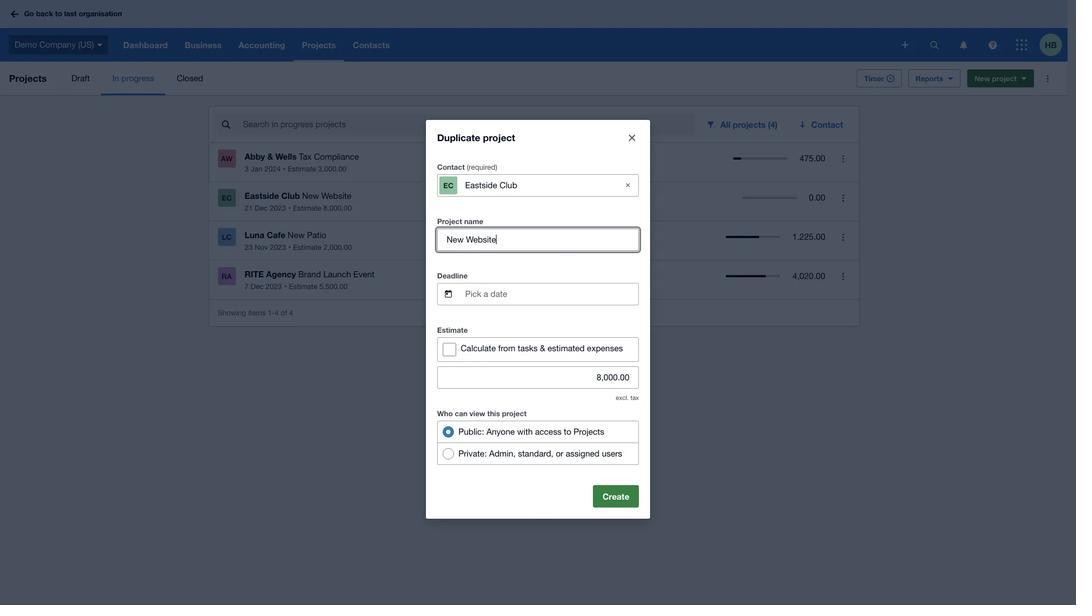 Task type: vqa. For each thing, say whether or not it's contained in the screenshot.
In
yes



Task type: locate. For each thing, give the bounding box(es) containing it.
estimate inside duplicate project 'dialog'
[[437, 326, 468, 335]]

draft
[[71, 73, 90, 83]]

• right the 2024 on the top left
[[283, 165, 286, 173]]

svg image
[[11, 10, 19, 18], [1017, 39, 1028, 50], [931, 41, 939, 49], [97, 44, 102, 46]]

new project button
[[968, 70, 1035, 87]]

to inside group
[[564, 427, 572, 437]]

new right cafe at the top left of the page
[[288, 231, 305, 240]]

4,020.00
[[793, 271, 826, 281]]

contact (required)
[[437, 162, 498, 171]]

who
[[437, 409, 453, 418]]

estimate down the tax
[[288, 165, 316, 173]]

agency
[[266, 269, 296, 279]]

or
[[556, 449, 564, 458]]

in
[[112, 73, 119, 83]]

in progress
[[112, 73, 154, 83]]

patio
[[307, 231, 327, 240]]

0 horizontal spatial contact
[[437, 162, 465, 171]]

standard,
[[518, 449, 554, 458]]

4
[[275, 309, 279, 317], [289, 309, 293, 317]]

1 vertical spatial project
[[483, 132, 516, 143]]

reports
[[916, 74, 944, 83]]

& up the 2024 on the top left
[[268, 151, 273, 162]]

1 horizontal spatial to
[[564, 427, 572, 437]]

0 horizontal spatial ec
[[222, 193, 232, 202]]

2 vertical spatial new
[[288, 231, 305, 240]]

projects up assigned
[[574, 427, 605, 437]]

0 vertical spatial to
[[55, 9, 62, 18]]

0 horizontal spatial svg image
[[902, 42, 909, 48]]

1 horizontal spatial 4
[[289, 309, 293, 317]]

0 vertical spatial dec
[[255, 204, 268, 213]]

7
[[245, 283, 249, 291]]

navigation
[[115, 28, 895, 62]]

hb banner
[[0, 0, 1068, 62]]

to right access
[[564, 427, 572, 437]]

to left the last
[[55, 9, 62, 18]]

new
[[975, 74, 991, 83], [302, 191, 319, 201], [288, 231, 305, 240]]

2023 inside luna cafe new patio 23 nov 2023 • estimate 2,000.00
[[270, 243, 286, 252]]

create
[[603, 492, 630, 502]]

public: anyone with access to projects
[[459, 427, 605, 437]]

estimate down club
[[293, 204, 322, 213]]

svg image
[[960, 41, 968, 49], [989, 41, 997, 49], [902, 42, 909, 48]]

1 vertical spatial 2023
[[270, 243, 286, 252]]

estimate
[[288, 165, 316, 173], [293, 204, 322, 213], [293, 243, 322, 252], [289, 283, 318, 291], [437, 326, 468, 335]]

2023 down 'agency'
[[266, 283, 282, 291]]

progress
[[121, 73, 154, 83]]

0 vertical spatial &
[[268, 151, 273, 162]]

estimate inside abby & wells tax compliance 3 jan 2024 • estimate 3,000.00
[[288, 165, 316, 173]]

5,500.00
[[320, 283, 348, 291]]

0 horizontal spatial &
[[268, 151, 273, 162]]

new for luna cafe
[[288, 231, 305, 240]]

all
[[721, 119, 731, 130]]

projects inside duplicate project 'dialog'
[[574, 427, 605, 437]]

23
[[245, 243, 253, 252]]

• down 'agency'
[[284, 283, 287, 291]]

hb
[[1046, 40, 1058, 50]]

close button
[[621, 126, 644, 149]]

ec down contact (required)
[[444, 181, 454, 190]]

1 vertical spatial ec
[[222, 193, 232, 202]]

draft link
[[60, 62, 101, 95]]

0 vertical spatial 2023
[[270, 204, 286, 213]]

2 vertical spatial 2023
[[266, 283, 282, 291]]

1 horizontal spatial projects
[[574, 427, 605, 437]]

tax
[[631, 395, 639, 401]]

assigned
[[566, 449, 600, 458]]

items
[[248, 309, 266, 317]]

1,225.00
[[793, 232, 826, 242]]

0 vertical spatial ec
[[444, 181, 454, 190]]

1 horizontal spatial svg image
[[960, 41, 968, 49]]

e.g. 10,000.00 field
[[438, 367, 639, 388]]

group inside duplicate project 'dialog'
[[437, 421, 639, 465]]

estimate inside rite agency brand launch event 7 dec 2023 • estimate 5,500.00
[[289, 283, 318, 291]]

1 vertical spatial contact
[[437, 162, 465, 171]]

calculate
[[461, 344, 496, 353]]

• down club
[[288, 204, 291, 213]]

nov
[[255, 243, 268, 252]]

this
[[488, 409, 500, 418]]

anyone
[[487, 427, 515, 437]]

• up 'agency'
[[289, 243, 291, 252]]

0 horizontal spatial 4
[[275, 309, 279, 317]]

2023 inside eastside club new website 21 dec 2023 • estimate 8,000.00
[[270, 204, 286, 213]]

contact
[[812, 119, 844, 130], [437, 162, 465, 171]]

aw
[[221, 154, 233, 163]]

projects
[[9, 72, 47, 84], [574, 427, 605, 437]]

dec right 21
[[255, 204, 268, 213]]

jan
[[251, 165, 263, 173]]

projects down "demo"
[[9, 72, 47, 84]]

Search in progress projects search field
[[242, 114, 695, 135]]

2 vertical spatial project
[[502, 409, 527, 418]]

1 vertical spatial to
[[564, 427, 572, 437]]

abby & wells tax compliance 3 jan 2024 • estimate 3,000.00
[[245, 151, 359, 173]]

new right club
[[302, 191, 319, 201]]

back
[[36, 9, 53, 18]]

tax
[[299, 152, 312, 162]]

1 vertical spatial new
[[302, 191, 319, 201]]

1 horizontal spatial &
[[540, 344, 546, 353]]

to
[[55, 9, 62, 18], [564, 427, 572, 437]]

2023 for cafe
[[270, 243, 286, 252]]

dec
[[255, 204, 268, 213], [251, 283, 264, 291]]

1 horizontal spatial ec
[[444, 181, 454, 190]]

contact for contact
[[812, 119, 844, 130]]

0 vertical spatial contact
[[812, 119, 844, 130]]

estimate down 'brand'
[[289, 283, 318, 291]]

new inside luna cafe new patio 23 nov 2023 • estimate 2,000.00
[[288, 231, 305, 240]]

contact inside duplicate project 'dialog'
[[437, 162, 465, 171]]

(us)
[[78, 40, 94, 49]]

0 vertical spatial project
[[993, 74, 1017, 83]]

clear image
[[617, 174, 639, 197]]

0 vertical spatial projects
[[9, 72, 47, 84]]

4 right "of"
[[289, 309, 293, 317]]

svg image left hb
[[1017, 39, 1028, 50]]

& inside duplicate project 'dialog'
[[540, 344, 546, 353]]

project
[[993, 74, 1017, 83], [483, 132, 516, 143], [502, 409, 527, 418]]

project inside popup button
[[993, 74, 1017, 83]]

estimate inside luna cafe new patio 23 nov 2023 • estimate 2,000.00
[[293, 243, 322, 252]]

duplicate
[[437, 132, 481, 143]]

0 vertical spatial new
[[975, 74, 991, 83]]

luna
[[245, 230, 265, 240]]

website
[[322, 191, 352, 201]]

2 4 from the left
[[289, 309, 293, 317]]

lc
[[222, 233, 232, 242]]

tasks
[[518, 344, 538, 353]]

svg image inside demo company (us) popup button
[[97, 44, 102, 46]]

ec left eastside at the top left
[[222, 193, 232, 202]]

luna cafe new patio 23 nov 2023 • estimate 2,000.00
[[245, 230, 352, 252]]

rite
[[245, 269, 264, 279]]

timer
[[865, 74, 885, 83]]

svg image up reports popup button
[[931, 41, 939, 49]]

new for eastside club
[[302, 191, 319, 201]]

rite agency brand launch event 7 dec 2023 • estimate 5,500.00
[[245, 269, 375, 291]]

estimate down patio
[[293, 243, 322, 252]]

new inside popup button
[[975, 74, 991, 83]]

1 vertical spatial dec
[[251, 283, 264, 291]]

2023
[[270, 204, 286, 213], [270, 243, 286, 252], [266, 283, 282, 291]]

group containing public: anyone with access to projects
[[437, 421, 639, 465]]

new inside eastside club new website 21 dec 2023 • estimate 8,000.00
[[302, 191, 319, 201]]

Find or create a contact field
[[464, 175, 612, 196]]

group
[[437, 421, 639, 465]]

contact inside contact popup button
[[812, 119, 844, 130]]

contact for contact (required)
[[437, 162, 465, 171]]

new right reports popup button
[[975, 74, 991, 83]]

1 horizontal spatial contact
[[812, 119, 844, 130]]

4 left "of"
[[275, 309, 279, 317]]

ec
[[444, 181, 454, 190], [222, 193, 232, 202]]

contact up 475.00
[[812, 119, 844, 130]]

svg image left go
[[11, 10, 19, 18]]

2023 down cafe at the top left of the page
[[270, 243, 286, 252]]

1 vertical spatial projects
[[574, 427, 605, 437]]

club
[[282, 191, 300, 201]]

estimate up calculate
[[437, 326, 468, 335]]

deadline
[[437, 271, 468, 280]]

svg image right (us)
[[97, 44, 102, 46]]

1 vertical spatial &
[[540, 344, 546, 353]]

contact down duplicate
[[437, 162, 465, 171]]

public:
[[459, 427, 484, 437]]

2023 down club
[[270, 204, 286, 213]]

& right tasks
[[540, 344, 546, 353]]

0 horizontal spatial to
[[55, 9, 62, 18]]

dec right 7
[[251, 283, 264, 291]]

21
[[245, 204, 253, 213]]



Task type: describe. For each thing, give the bounding box(es) containing it.
brand
[[298, 270, 321, 279]]

1-
[[268, 309, 275, 317]]

private: admin, standard, or assigned users
[[459, 449, 623, 458]]

demo company (us) button
[[0, 28, 115, 62]]

duplicate project
[[437, 132, 516, 143]]

estimated
[[548, 344, 585, 353]]

duplicate project dialog
[[426, 120, 651, 519]]

company
[[39, 40, 76, 49]]

who can view this project
[[437, 409, 527, 418]]

dec inside eastside club new website 21 dec 2023 • estimate 8,000.00
[[255, 204, 268, 213]]

showing
[[218, 309, 246, 317]]

view
[[470, 409, 486, 418]]

demo company (us)
[[15, 40, 94, 49]]

all projects (4)
[[721, 119, 778, 130]]

close image
[[629, 134, 636, 141]]

in progress link
[[101, 62, 166, 95]]

• inside abby & wells tax compliance 3 jan 2024 • estimate 3,000.00
[[283, 165, 286, 173]]

of
[[281, 309, 287, 317]]

dec inside rite agency brand launch event 7 dec 2023 • estimate 5,500.00
[[251, 283, 264, 291]]

(required)
[[467, 163, 498, 171]]

all projects (4) button
[[700, 113, 787, 136]]

3
[[245, 165, 249, 173]]

go back to last organisation link
[[7, 4, 129, 24]]

0 horizontal spatial projects
[[9, 72, 47, 84]]

project
[[437, 217, 462, 226]]

name
[[464, 217, 484, 226]]

excl. tax
[[616, 395, 639, 401]]

abby
[[245, 151, 265, 162]]

new project
[[975, 74, 1017, 83]]

closed link
[[166, 62, 214, 95]]

from
[[499, 344, 516, 353]]

ra
[[222, 272, 232, 281]]

2 horizontal spatial svg image
[[989, 41, 997, 49]]

launch
[[324, 270, 351, 279]]

go
[[24, 9, 34, 18]]

3,000.00
[[318, 165, 347, 173]]

0.00
[[809, 193, 826, 202]]

event
[[354, 270, 375, 279]]

demo
[[15, 40, 37, 49]]

reports button
[[909, 70, 961, 87]]

ec inside duplicate project 'dialog'
[[444, 181, 454, 190]]

estimate inside eastside club new website 21 dec 2023 • estimate 8,000.00
[[293, 204, 322, 213]]

cafe
[[267, 230, 286, 240]]

• inside luna cafe new patio 23 nov 2023 • estimate 2,000.00
[[289, 243, 291, 252]]

last
[[64, 9, 77, 18]]

projects
[[733, 119, 766, 130]]

eastside club new website 21 dec 2023 • estimate 8,000.00
[[245, 191, 352, 213]]

eastside
[[245, 191, 279, 201]]

can
[[455, 409, 468, 418]]

Deadline field
[[464, 284, 639, 305]]

access
[[535, 427, 562, 437]]

organisation
[[79, 9, 122, 18]]

& inside abby & wells tax compliance 3 jan 2024 • estimate 3,000.00
[[268, 151, 273, 162]]

admin,
[[489, 449, 516, 458]]

to inside hb banner
[[55, 9, 62, 18]]

2024
[[265, 165, 281, 173]]

showing items 1-4 of 4
[[218, 309, 293, 317]]

go back to last organisation
[[24, 9, 122, 18]]

users
[[602, 449, 623, 458]]

timer button
[[857, 70, 902, 87]]

Project name field
[[438, 229, 639, 250]]

(4)
[[769, 119, 778, 130]]

contact button
[[792, 113, 853, 136]]

navigation inside hb banner
[[115, 28, 895, 62]]

project name
[[437, 217, 484, 226]]

create button
[[593, 485, 639, 508]]

project for duplicate project
[[483, 132, 516, 143]]

475.00
[[800, 154, 826, 163]]

wells
[[276, 151, 297, 162]]

excl.
[[616, 395, 629, 401]]

2023 for club
[[270, 204, 286, 213]]

project for new project
[[993, 74, 1017, 83]]

expenses
[[587, 344, 623, 353]]

• inside rite agency brand launch event 7 dec 2023 • estimate 5,500.00
[[284, 283, 287, 291]]

with
[[518, 427, 533, 437]]

svg image inside go back to last organisation link
[[11, 10, 19, 18]]

2023 inside rite agency brand launch event 7 dec 2023 • estimate 5,500.00
[[266, 283, 282, 291]]

8,000.00
[[324, 204, 352, 213]]

closed
[[177, 73, 203, 83]]

1 4 from the left
[[275, 309, 279, 317]]

• inside eastside club new website 21 dec 2023 • estimate 8,000.00
[[288, 204, 291, 213]]

compliance
[[314, 152, 359, 162]]

hb button
[[1040, 28, 1068, 62]]

calculate from tasks & estimated expenses
[[461, 344, 623, 353]]



